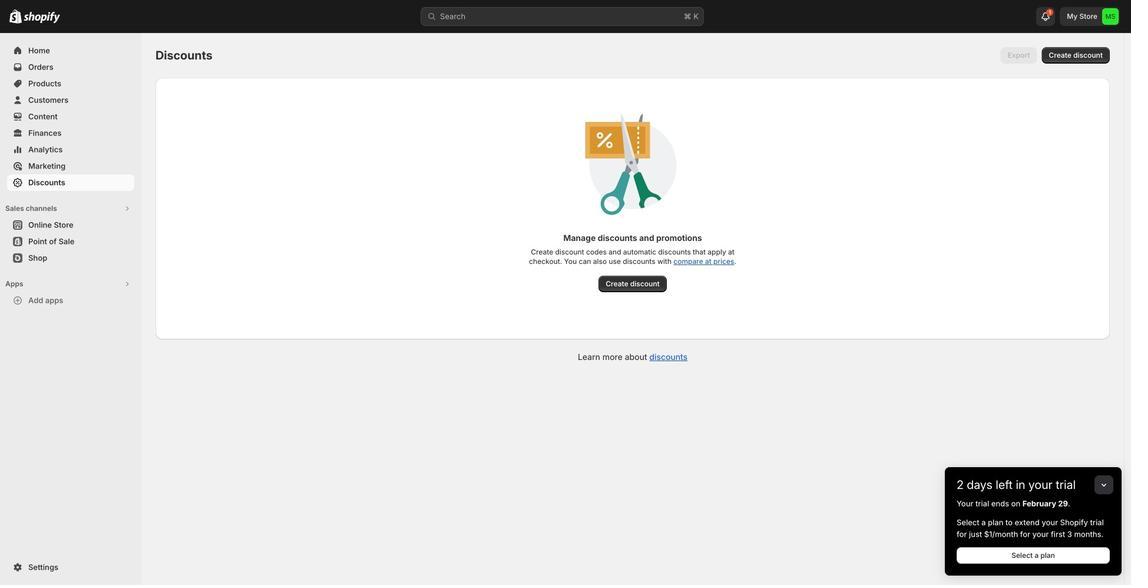 Task type: locate. For each thing, give the bounding box(es) containing it.
shopify image
[[9, 9, 22, 23]]

my store image
[[1102, 8, 1119, 25]]



Task type: describe. For each thing, give the bounding box(es) containing it.
shopify image
[[24, 12, 60, 23]]



Task type: vqa. For each thing, say whether or not it's contained in the screenshot.
the YYYY-MM-DD "text field"
no



